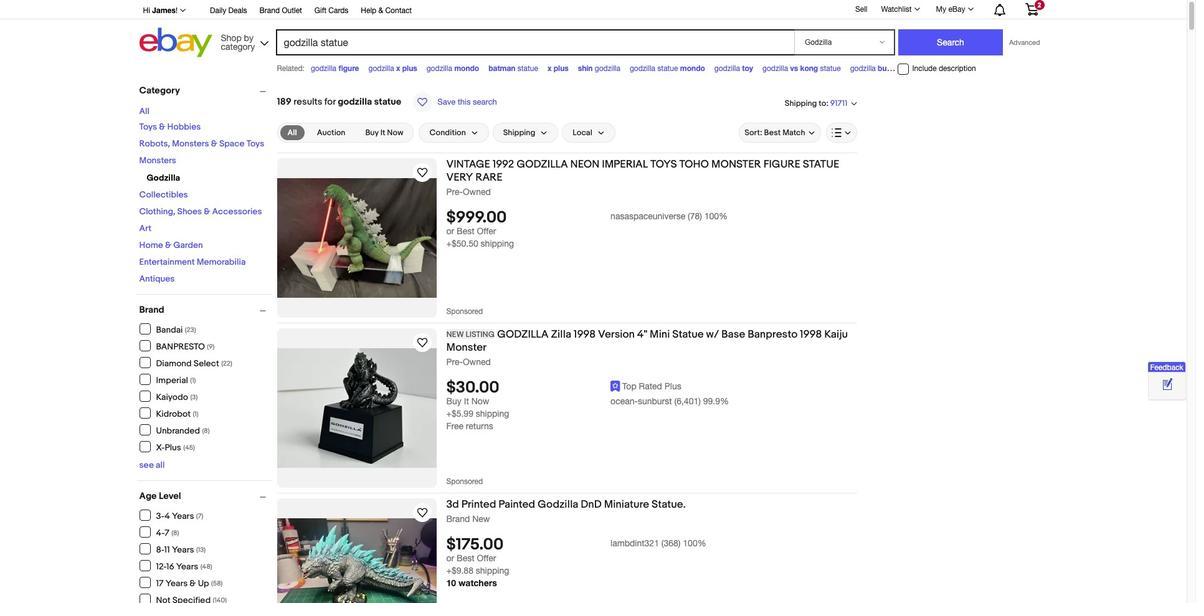 Task type: describe. For each thing, give the bounding box(es) containing it.
shin godzilla
[[578, 64, 621, 73]]

up
[[198, 578, 209, 589]]

collectibles clothing, shoes & accessories art home & garden entertainment memorabilia antiques
[[139, 190, 262, 284]]

for
[[325, 96, 336, 108]]

lambdint321
[[611, 539, 660, 549]]

unbranded
[[156, 425, 200, 436]]

years for 8-11 years
[[172, 545, 194, 555]]

pre- inside vintage 1992 godzilla neon imperial toys toho monster figure statue very rare pre-owned
[[447, 187, 463, 197]]

shop
[[221, 33, 242, 43]]

0 horizontal spatial all link
[[139, 106, 150, 117]]

offer for nasaspaceuniverse (78) 100% or best offer +$50.50 shipping
[[477, 226, 496, 236]]

2 mondo from the left
[[681, 64, 706, 73]]

accessories
[[212, 206, 262, 217]]

statue
[[673, 329, 704, 341]]

include description
[[913, 64, 977, 73]]

godzilla inside shin godzilla
[[595, 64, 621, 73]]

3d printed painted godzilla dnd miniature statue. brand new
[[447, 499, 686, 524]]

(9)
[[207, 343, 215, 351]]

(8) inside '4-7 (8)'
[[172, 529, 179, 537]]

ocean-
[[611, 397, 638, 407]]

shin
[[578, 64, 593, 73]]

godzilla mondo
[[427, 64, 479, 73]]

daily deals link
[[210, 4, 247, 18]]

select
[[194, 358, 219, 369]]

(78)
[[688, 211, 702, 221]]

home & garden link
[[139, 240, 203, 251]]

0 vertical spatial now
[[387, 128, 404, 138]]

diamond
[[156, 358, 192, 369]]

pre-owned
[[447, 357, 491, 367]]

2 plus from the left
[[554, 64, 569, 73]]

help & contact
[[361, 6, 412, 15]]

top rated plus image
[[611, 381, 621, 392]]

1 vertical spatial buy it now
[[447, 397, 490, 407]]

nasaspaceuniverse (78) 100% or best offer +$50.50 shipping
[[447, 211, 728, 249]]

godzilla statue
[[903, 64, 954, 73]]

(13)
[[196, 546, 206, 554]]

kong
[[801, 64, 819, 73]]

collectibles link
[[139, 190, 188, 200]]

1992
[[493, 158, 515, 171]]

godzilla x plus
[[369, 64, 418, 73]]

monster
[[712, 158, 762, 171]]

3-4 years (7)
[[156, 511, 203, 521]]

1 horizontal spatial it
[[464, 397, 469, 407]]

all inside main content
[[288, 128, 297, 138]]

shop by category banner
[[136, 0, 1048, 60]]

+$9.88
[[447, 566, 474, 576]]

godzilla right for
[[338, 96, 372, 108]]

free
[[447, 422, 464, 432]]

banpresto (9)
[[156, 341, 215, 352]]

statue for godzilla statue
[[931, 64, 952, 73]]

watch vintage 1992 godzilla neon imperial toys toho monster figure statue very rare image
[[415, 165, 430, 180]]

years for 3-4 years
[[172, 511, 194, 521]]

2 1998 from the left
[[801, 329, 823, 341]]

(58)
[[211, 579, 223, 588]]

2 x from the left
[[548, 64, 552, 73]]

condition button
[[419, 123, 489, 143]]

godzilla inside godzilla zilla 1998 version 4" mini statue w/ base banpresto 1998 kaiju monster
[[497, 329, 549, 341]]

robots,
[[139, 138, 170, 149]]

shop by category
[[221, 33, 255, 51]]

listing
[[466, 330, 495, 340]]

100% for nasaspaceuniverse (78) 100% or best offer +$50.50 shipping
[[705, 211, 728, 221]]

local button
[[563, 123, 616, 143]]

sort: best match
[[745, 128, 806, 138]]

3d printed painted godzilla dnd miniature statue. image
[[277, 519, 437, 603]]

unbranded (8)
[[156, 425, 210, 436]]

vintage 1992 godzilla neon imperial toys toho monster figure statue very rare heading
[[447, 158, 840, 184]]

4"
[[638, 329, 648, 341]]

(8) inside unbranded (8)
[[202, 427, 210, 435]]

(22)
[[221, 359, 232, 367]]

godzilla for godzilla toy
[[715, 64, 741, 73]]

7
[[165, 528, 169, 538]]

(48)
[[201, 563, 212, 571]]

(7)
[[196, 512, 203, 520]]

base
[[722, 329, 746, 341]]

$30.00
[[447, 379, 500, 398]]

this
[[458, 97, 471, 107]]

years for 12-16 years
[[176, 561, 198, 572]]

buy it now link
[[358, 125, 411, 140]]

0 horizontal spatial godzilla
[[147, 173, 180, 183]]

description
[[939, 64, 977, 73]]

owned inside vintage 1992 godzilla neon imperial toys toho monster figure statue very rare pre-owned
[[463, 187, 491, 197]]

imperial
[[602, 158, 648, 171]]

189
[[277, 96, 292, 108]]

(23)
[[185, 326, 196, 334]]

godzilla for godzilla vs kong statue
[[763, 64, 789, 73]]

monster
[[447, 342, 487, 354]]

2
[[1038, 1, 1042, 9]]

1 1998 from the left
[[574, 329, 596, 341]]

2 owned from the top
[[463, 357, 491, 367]]

bandai (23)
[[156, 324, 196, 335]]

it inside buy it now link
[[381, 128, 386, 138]]

painted
[[499, 499, 536, 511]]

match
[[783, 128, 806, 138]]

none submit inside shop by category banner
[[899, 29, 1004, 55]]

99.9%
[[704, 397, 729, 407]]

godzilla statue mondo
[[630, 64, 706, 73]]

james
[[152, 6, 176, 15]]

brand inside the 3d printed painted godzilla dnd miniature statue. brand new
[[447, 514, 470, 524]]

godzilla zilla 1998 version 4" mini statue w/ base banpresto 1998 kaiju monster
[[447, 329, 849, 354]]

$999.00
[[447, 208, 507, 228]]

daily
[[210, 6, 226, 15]]

godzilla inside the 3d printed painted godzilla dnd miniature statue. brand new
[[538, 499, 579, 511]]

shipping for lambdint321 (368) 100% or best offer +$9.88 shipping 10 watchers
[[476, 566, 509, 576]]

entertainment
[[139, 257, 195, 267]]

help
[[361, 6, 377, 15]]

shipping button
[[493, 123, 559, 143]]

godzilla figure
[[311, 64, 359, 73]]

art
[[139, 223, 152, 234]]

shipping for nasaspaceuniverse (78) 100% or best offer +$50.50 shipping
[[481, 239, 514, 249]]

17 years & up (58)
[[156, 578, 223, 589]]

or for lambdint321 (368) 100% or best offer +$9.88 shipping 10 watchers
[[447, 554, 455, 564]]

new inside the 3d printed painted godzilla dnd miniature statue. brand new
[[473, 514, 490, 524]]

godzilla for godzilla statue mondo
[[630, 64, 656, 73]]

kaiyodo
[[156, 392, 188, 402]]

ocean-sunburst (6,401) 99.9% +$5.99 shipping free returns
[[447, 397, 729, 432]]

brand button
[[139, 304, 271, 316]]

lambdint321 (368) 100% or best offer +$9.88 shipping 10 watchers
[[447, 539, 707, 589]]

feedback
[[1151, 363, 1184, 372]]

best inside dropdown button
[[765, 128, 781, 138]]

related:
[[277, 64, 305, 73]]

8-11 years (13)
[[156, 545, 206, 555]]

& left space
[[211, 138, 217, 149]]

+$5.99
[[447, 409, 474, 419]]

& up robots, on the left top of page
[[159, 122, 165, 132]]

miniature
[[604, 499, 650, 511]]

condition
[[430, 128, 466, 138]]

save this search button
[[409, 92, 501, 113]]



Task type: vqa. For each thing, say whether or not it's contained in the screenshot.


Task type: locate. For each thing, give the bounding box(es) containing it.
godzilla for godzilla bust
[[851, 64, 876, 73]]

years right 16
[[176, 561, 198, 572]]

1 horizontal spatial x
[[548, 64, 552, 73]]

0 vertical spatial toys
[[139, 122, 157, 132]]

!
[[176, 6, 178, 15]]

10
[[447, 578, 456, 589]]

1 vertical spatial all
[[288, 128, 297, 138]]

offer for lambdint321 (368) 100% or best offer +$9.88 shipping 10 watchers
[[477, 554, 496, 564]]

0 vertical spatial (8)
[[202, 427, 210, 435]]

mini
[[650, 329, 670, 341]]

1 vertical spatial shipping
[[476, 409, 509, 419]]

godzilla inside godzilla x plus
[[369, 64, 394, 73]]

0 horizontal spatial all
[[139, 106, 150, 117]]

1 horizontal spatial mondo
[[681, 64, 706, 73]]

years right 4
[[172, 511, 194, 521]]

watch 3d printed painted godzilla dnd miniature statue. image
[[415, 506, 430, 521]]

best inside nasaspaceuniverse (78) 100% or best offer +$50.50 shipping
[[457, 226, 475, 236]]

plus left (45)
[[165, 442, 181, 453]]

toys
[[651, 158, 677, 171]]

shipping up 1992
[[504, 128, 536, 138]]

brand down 3d on the left bottom
[[447, 514, 470, 524]]

new inside godzilla zilla 1998 version 4" mini statue w/ base banpresto 1998 kaiju monster heading
[[447, 330, 464, 340]]

0 horizontal spatial toys
[[139, 122, 157, 132]]

0 horizontal spatial brand
[[139, 304, 164, 316]]

& right help at the left top of page
[[379, 6, 383, 15]]

best up +$50.50 in the top left of the page
[[457, 226, 475, 236]]

1998
[[574, 329, 596, 341], [801, 329, 823, 341]]

pre- down very
[[447, 187, 463, 197]]

all link down category
[[139, 106, 150, 117]]

0 vertical spatial plus
[[665, 382, 682, 392]]

3d
[[447, 499, 459, 511]]

watchers
[[459, 578, 497, 589]]

offer up +$50.50 in the top left of the page
[[477, 226, 496, 236]]

0 vertical spatial all
[[139, 106, 150, 117]]

(45)
[[183, 444, 195, 452]]

godzilla inside godzilla figure
[[311, 64, 337, 73]]

save
[[438, 97, 456, 107]]

0 vertical spatial godzilla
[[517, 158, 568, 171]]

watch godzilla zilla 1998 version 4" mini statue w/ base banpresto 1998 kaiju monster image
[[415, 335, 430, 350]]

0 vertical spatial shipping
[[785, 98, 818, 108]]

1 or from the top
[[447, 226, 455, 236]]

godzilla for godzilla x plus
[[369, 64, 394, 73]]

best
[[765, 128, 781, 138], [457, 226, 475, 236], [457, 554, 475, 564]]

1 vertical spatial buy
[[447, 397, 462, 407]]

watchlist
[[882, 5, 912, 14]]

plus left the "godzilla mondo"
[[403, 64, 418, 73]]

brand for brand outlet
[[260, 6, 280, 15]]

godzilla left the figure
[[311, 64, 337, 73]]

1 horizontal spatial all
[[288, 128, 297, 138]]

godzilla
[[311, 64, 337, 73], [369, 64, 394, 73], [427, 64, 452, 73], [595, 64, 621, 73], [630, 64, 656, 73], [715, 64, 741, 73], [763, 64, 789, 73], [851, 64, 876, 73], [903, 64, 929, 73], [338, 96, 372, 108]]

1 horizontal spatial plus
[[665, 382, 682, 392]]

my ebay link
[[930, 2, 980, 17]]

godzilla left the vs
[[763, 64, 789, 73]]

1 horizontal spatial godzilla
[[538, 499, 579, 511]]

1 vertical spatial monsters
[[139, 155, 176, 166]]

0 vertical spatial 100%
[[705, 211, 728, 221]]

save this search
[[438, 97, 497, 107]]

best inside lambdint321 (368) 100% or best offer +$9.88 shipping 10 watchers
[[457, 554, 475, 564]]

1 horizontal spatial 1998
[[801, 329, 823, 341]]

0 vertical spatial buy
[[366, 128, 379, 138]]

(1) for kidrobot
[[193, 410, 199, 418]]

godzilla inside godzilla vs kong statue
[[763, 64, 789, 73]]

0 horizontal spatial 1998
[[574, 329, 596, 341]]

(1) up (3)
[[190, 376, 196, 384]]

4
[[165, 511, 170, 521]]

2 vertical spatial brand
[[447, 514, 470, 524]]

(8) right 7
[[172, 529, 179, 537]]

shipping inside lambdint321 (368) 100% or best offer +$9.88 shipping 10 watchers
[[476, 566, 509, 576]]

pre- down the monster
[[447, 357, 463, 367]]

godzilla right the figure
[[369, 64, 394, 73]]

kidrobot
[[156, 409, 191, 419]]

watchlist link
[[875, 2, 926, 17]]

new up the monster
[[447, 330, 464, 340]]

main content
[[277, 79, 857, 603]]

godzilla zilla 1998 version 4" mini statue w/ base banpresto 1998 kaiju monster heading
[[447, 329, 849, 354]]

& inside account navigation
[[379, 6, 383, 15]]

banpresto
[[748, 329, 798, 341]]

godzilla left bust
[[851, 64, 876, 73]]

2 vertical spatial best
[[457, 554, 475, 564]]

1 horizontal spatial buy
[[447, 397, 462, 407]]

All selected text field
[[288, 127, 297, 138]]

godzilla left dnd
[[538, 499, 579, 511]]

Search for anything text field
[[278, 31, 792, 54]]

ebay
[[949, 5, 966, 14]]

0 horizontal spatial shipping
[[504, 128, 536, 138]]

best for nasaspaceuniverse (78) 100% or best offer +$50.50 shipping
[[457, 226, 475, 236]]

1 vertical spatial (1)
[[193, 410, 199, 418]]

x-plus (45)
[[156, 442, 195, 453]]

0 horizontal spatial new
[[447, 330, 464, 340]]

hi james !
[[143, 6, 178, 15]]

shipping inside ocean-sunburst (6,401) 99.9% +$5.99 shipping free returns
[[476, 409, 509, 419]]

or inside nasaspaceuniverse (78) 100% or best offer +$50.50 shipping
[[447, 226, 455, 236]]

toys & hobbies robots, monsters & space toys
[[139, 122, 265, 149]]

godzilla right shin godzilla
[[630, 64, 656, 73]]

1 vertical spatial (8)
[[172, 529, 179, 537]]

godzilla up collectibles
[[147, 173, 180, 183]]

sell link
[[850, 5, 874, 13]]

years
[[172, 511, 194, 521], [172, 545, 194, 555], [176, 561, 198, 572], [166, 578, 188, 589]]

offer up watchers
[[477, 554, 496, 564]]

brand outlet
[[260, 6, 302, 15]]

godzilla zilla 1998 version 4" mini statue w/ base banpresto 1998 kaiju monster image
[[277, 348, 437, 468]]

godzilla for godzilla mondo
[[427, 64, 452, 73]]

& up entertainment
[[165, 240, 171, 251]]

shipping down $999.00 at top
[[481, 239, 514, 249]]

2 pre- from the top
[[447, 357, 463, 367]]

brand up bandai
[[139, 304, 164, 316]]

buy it now right auction on the left top of page
[[366, 128, 404, 138]]

antiques
[[139, 274, 175, 284]]

mondo left godzilla toy
[[681, 64, 706, 73]]

offer inside lambdint321 (368) 100% or best offer +$9.88 shipping 10 watchers
[[477, 554, 496, 564]]

1 owned from the top
[[463, 187, 491, 197]]

now up +$5.99
[[472, 397, 490, 407]]

1 horizontal spatial now
[[472, 397, 490, 407]]

godzilla
[[517, 158, 568, 171], [497, 329, 549, 341]]

1 plus from the left
[[403, 64, 418, 73]]

or for nasaspaceuniverse (78) 100% or best offer +$50.50 shipping
[[447, 226, 455, 236]]

shipping for shipping to : 91711
[[785, 98, 818, 108]]

0 vertical spatial or
[[447, 226, 455, 236]]

0 vertical spatial owned
[[463, 187, 491, 197]]

3d printed painted godzilla dnd miniature statue. heading
[[447, 499, 686, 511]]

1 vertical spatial godzilla
[[538, 499, 579, 511]]

advertisement region
[[867, 79, 1054, 453]]

main content containing $999.00
[[277, 79, 857, 603]]

godzilla inside godzilla bust
[[851, 64, 876, 73]]

shipping for shipping
[[504, 128, 536, 138]]

buy right auction on the left top of page
[[366, 128, 379, 138]]

100% inside lambdint321 (368) 100% or best offer +$9.88 shipping 10 watchers
[[683, 539, 707, 549]]

auction
[[317, 128, 346, 138]]

0 vertical spatial it
[[381, 128, 386, 138]]

godzilla bust
[[851, 64, 894, 73]]

listing options selector. list view selected. image
[[832, 128, 852, 138]]

best for lambdint321 (368) 100% or best offer +$9.88 shipping 10 watchers
[[457, 554, 475, 564]]

or
[[447, 226, 455, 236], [447, 554, 455, 564]]

brand for brand
[[139, 304, 164, 316]]

1 vertical spatial offer
[[477, 554, 496, 564]]

statue
[[518, 64, 539, 73], [658, 64, 679, 73], [821, 64, 841, 73], [931, 64, 952, 73], [374, 96, 402, 108]]

0 vertical spatial shipping
[[481, 239, 514, 249]]

91711
[[831, 99, 848, 109]]

godzilla inside godzilla toy
[[715, 64, 741, 73]]

& left up
[[190, 578, 196, 589]]

new listing
[[447, 330, 495, 340]]

1 horizontal spatial buy it now
[[447, 397, 490, 407]]

(1) down (3)
[[193, 410, 199, 418]]

1 vertical spatial brand
[[139, 304, 164, 316]]

top rated plus
[[623, 382, 682, 392]]

now left condition
[[387, 128, 404, 138]]

dnd
[[581, 499, 602, 511]]

godzilla left zilla
[[497, 329, 549, 341]]

monsters
[[172, 138, 209, 149], [139, 155, 176, 166]]

mondo up "save this search"
[[455, 64, 479, 73]]

brand outlet link
[[260, 4, 302, 18]]

sort:
[[745, 128, 763, 138]]

17
[[156, 578, 164, 589]]

offer inside nasaspaceuniverse (78) 100% or best offer +$50.50 shipping
[[477, 226, 496, 236]]

category
[[139, 85, 180, 97]]

by
[[244, 33, 254, 43]]

100% inside nasaspaceuniverse (78) 100% or best offer +$50.50 shipping
[[705, 211, 728, 221]]

figure
[[339, 64, 359, 73]]

2 offer from the top
[[477, 554, 496, 564]]

godzilla for godzilla figure
[[311, 64, 337, 73]]

plus
[[665, 382, 682, 392], [165, 442, 181, 453]]

0 horizontal spatial plus
[[403, 64, 418, 73]]

100% right (78)
[[705, 211, 728, 221]]

1 vertical spatial pre-
[[447, 357, 463, 367]]

batman statue
[[489, 64, 539, 73]]

(8) right the unbranded
[[202, 427, 210, 435]]

toys right space
[[247, 138, 265, 149]]

owned down rare in the top left of the page
[[463, 187, 491, 197]]

+$50.50
[[447, 239, 479, 249]]

x down search for anything text box
[[548, 64, 552, 73]]

it up +$5.99
[[464, 397, 469, 407]]

1 horizontal spatial brand
[[260, 6, 280, 15]]

1 vertical spatial best
[[457, 226, 475, 236]]

100% right (368)
[[683, 539, 707, 549]]

1 pre- from the top
[[447, 187, 463, 197]]

shipping up watchers
[[476, 566, 509, 576]]

(3)
[[190, 393, 198, 401]]

statue inside batman statue
[[518, 64, 539, 73]]

1 offer from the top
[[477, 226, 496, 236]]

1 horizontal spatial plus
[[554, 64, 569, 73]]

kaiju
[[825, 329, 849, 341]]

vintage 1992 godzilla neon imperial toys toho monster figure statue very rare image
[[277, 178, 437, 298]]

shipping inside "dropdown button"
[[504, 128, 536, 138]]

0 vertical spatial (1)
[[190, 376, 196, 384]]

0 vertical spatial monsters
[[172, 138, 209, 149]]

imperial (1)
[[156, 375, 196, 386]]

1 vertical spatial now
[[472, 397, 490, 407]]

owned
[[463, 187, 491, 197], [463, 357, 491, 367]]

banpresto
[[156, 341, 205, 352]]

2 horizontal spatial brand
[[447, 514, 470, 524]]

0 vertical spatial brand
[[260, 6, 280, 15]]

0 vertical spatial godzilla
[[147, 173, 180, 183]]

x right the figure
[[396, 64, 400, 73]]

monsters down hobbies
[[172, 138, 209, 149]]

or inside lambdint321 (368) 100% or best offer +$9.88 shipping 10 watchers
[[447, 554, 455, 564]]

1 vertical spatial godzilla
[[497, 329, 549, 341]]

shoes
[[177, 206, 202, 217]]

best up +$9.88
[[457, 554, 475, 564]]

statue for godzilla statue mondo
[[658, 64, 679, 73]]

plus inside main content
[[665, 382, 682, 392]]

& right shoes
[[204, 206, 210, 217]]

daily deals
[[210, 6, 247, 15]]

statue for batman statue
[[518, 64, 539, 73]]

3d printed painted godzilla dnd miniature statue. link
[[447, 499, 857, 514]]

0 horizontal spatial buy it now
[[366, 128, 404, 138]]

(1) for imperial
[[190, 376, 196, 384]]

1 vertical spatial toys
[[247, 138, 265, 149]]

toys
[[139, 122, 157, 132], [247, 138, 265, 149]]

1 horizontal spatial (8)
[[202, 427, 210, 435]]

buy it now up +$5.99
[[447, 397, 490, 407]]

owned down the monster
[[463, 357, 491, 367]]

shipping to : 91711
[[785, 98, 848, 109]]

0 vertical spatial buy it now
[[366, 128, 404, 138]]

my
[[937, 5, 947, 14]]

all down 189
[[288, 128, 297, 138]]

1998 right zilla
[[574, 329, 596, 341]]

1 horizontal spatial shipping
[[785, 98, 818, 108]]

1998 left "kaiju"
[[801, 329, 823, 341]]

godzilla up save
[[427, 64, 452, 73]]

deals
[[229, 6, 247, 15]]

bandai
[[156, 324, 183, 335]]

0 vertical spatial pre-
[[447, 187, 463, 197]]

statue inside godzilla statue mondo
[[658, 64, 679, 73]]

see all button
[[139, 460, 165, 471]]

see all
[[139, 460, 165, 471]]

buy up +$5.99
[[447, 397, 462, 407]]

0 horizontal spatial (8)
[[172, 529, 179, 537]]

2 vertical spatial shipping
[[476, 566, 509, 576]]

shipping inside shipping to : 91711
[[785, 98, 818, 108]]

(1) inside imperial (1)
[[190, 376, 196, 384]]

None submit
[[899, 29, 1004, 55]]

robots, monsters & space toys link
[[139, 138, 265, 149]]

gift
[[315, 6, 327, 15]]

:
[[827, 98, 829, 108]]

all link
[[139, 106, 150, 117], [280, 125, 305, 140]]

years right 17
[[166, 578, 188, 589]]

or up +$9.88
[[447, 554, 455, 564]]

0 horizontal spatial mondo
[[455, 64, 479, 73]]

nasaspaceuniverse
[[611, 211, 686, 221]]

statue inside godzilla vs kong statue
[[821, 64, 841, 73]]

1 horizontal spatial toys
[[247, 138, 265, 149]]

monsters down robots, on the left top of page
[[139, 155, 176, 166]]

age
[[139, 491, 157, 502]]

it right auction on the left top of page
[[381, 128, 386, 138]]

0 vertical spatial best
[[765, 128, 781, 138]]

100% for lambdint321 (368) 100% or best offer +$9.88 shipping 10 watchers
[[683, 539, 707, 549]]

1 horizontal spatial all link
[[280, 125, 305, 140]]

0 horizontal spatial plus
[[165, 442, 181, 453]]

years right '11'
[[172, 545, 194, 555]]

shipping inside nasaspaceuniverse (78) 100% or best offer +$50.50 shipping
[[481, 239, 514, 249]]

shipping
[[785, 98, 818, 108], [504, 128, 536, 138]]

1 vertical spatial shipping
[[504, 128, 536, 138]]

0 vertical spatial all link
[[139, 106, 150, 117]]

1 mondo from the left
[[455, 64, 479, 73]]

brand inside "link"
[[260, 6, 280, 15]]

4-7 (8)
[[156, 528, 179, 538]]

godzilla right bust
[[903, 64, 929, 73]]

0 vertical spatial offer
[[477, 226, 496, 236]]

1 vertical spatial or
[[447, 554, 455, 564]]

figure
[[764, 158, 801, 171]]

1 vertical spatial new
[[473, 514, 490, 524]]

(1) inside kidrobot (1)
[[193, 410, 199, 418]]

plus up (6,401)
[[665, 382, 682, 392]]

1 vertical spatial plus
[[165, 442, 181, 453]]

plus left shin
[[554, 64, 569, 73]]

godzilla vs kong statue
[[763, 64, 841, 73]]

0 vertical spatial new
[[447, 330, 464, 340]]

2 or from the top
[[447, 554, 455, 564]]

toys up robots, on the left top of page
[[139, 122, 157, 132]]

0 horizontal spatial buy
[[366, 128, 379, 138]]

age level
[[139, 491, 181, 502]]

1 vertical spatial owned
[[463, 357, 491, 367]]

statue inside main content
[[374, 96, 402, 108]]

account navigation
[[136, 0, 1048, 19]]

godzilla left toy
[[715, 64, 741, 73]]

advanced link
[[1004, 30, 1047, 55]]

category
[[221, 41, 255, 51]]

0 horizontal spatial x
[[396, 64, 400, 73]]

0 horizontal spatial now
[[387, 128, 404, 138]]

brand left outlet
[[260, 6, 280, 15]]

x plus
[[548, 64, 569, 73]]

diamond select (22)
[[156, 358, 232, 369]]

sell
[[856, 5, 868, 13]]

1 horizontal spatial new
[[473, 514, 490, 524]]

godzilla right shin
[[595, 64, 621, 73]]

shipping
[[481, 239, 514, 249], [476, 409, 509, 419], [476, 566, 509, 576]]

local
[[573, 128, 593, 138]]

shipping up returns
[[476, 409, 509, 419]]

all down category
[[139, 106, 150, 117]]

12-
[[156, 561, 166, 572]]

1 vertical spatial 100%
[[683, 539, 707, 549]]

best right sort:
[[765, 128, 781, 138]]

or up +$50.50 in the top left of the page
[[447, 226, 455, 236]]

godzilla inside vintage 1992 godzilla neon imperial toys toho monster figure statue very rare pre-owned
[[517, 158, 568, 171]]

1 x from the left
[[396, 64, 400, 73]]

monsters inside toys & hobbies robots, monsters & space toys
[[172, 138, 209, 149]]

godzilla inside godzilla statue mondo
[[630, 64, 656, 73]]

all link down 189
[[280, 125, 305, 140]]

1 vertical spatial all link
[[280, 125, 305, 140]]

shipping left the to
[[785, 98, 818, 108]]

new down printed
[[473, 514, 490, 524]]

godzilla for godzilla statue
[[903, 64, 929, 73]]

godzilla down shipping "dropdown button"
[[517, 158, 568, 171]]

1 vertical spatial it
[[464, 397, 469, 407]]

0 horizontal spatial it
[[381, 128, 386, 138]]

godzilla inside the "godzilla mondo"
[[427, 64, 452, 73]]



